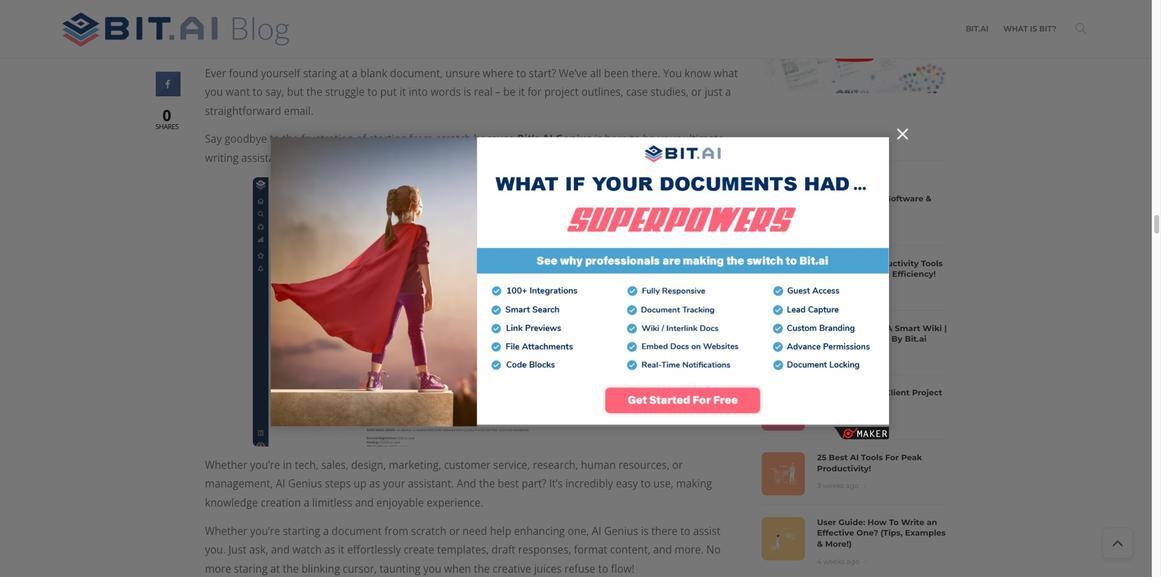 Task type: vqa. For each thing, say whether or not it's contained in the screenshot.
the bottom –
yes



Task type: describe. For each thing, give the bounding box(es) containing it.
and
[[457, 477, 477, 491]]

weeks for 25 best ai tools for peak productivity!
[[823, 482, 845, 491]]

or inside whether you're in tech, sales, design, marketing, customer service, research, human resources, or management, ai genius steps up as your assistant. and the best part? it's incredibly easy to use, making knowledge creation a limitless and enjoyable experience.
[[673, 458, 683, 473]]

how
[[868, 518, 887, 528]]

your inside whether you're in tech, sales, design, marketing, customer service, research, human resources, or management, ai genius steps up as your assistant. and the best part? it's incredibly easy to use, making knowledge creation a limitless and enjoyable experience.
[[383, 477, 405, 491]]

you inside ever found yourself staring at a blank document, unsure where to start? we've all been there. you know what you want to say, but the struggle to put it into words is real – be it for project outlines, case studies, or just a straightforward email.
[[205, 85, 223, 99]]

ai inside whether you're starting a document from scratch or need help enhancing one, ai genius is there to assist you. just ask, and watch as it effortlessly create templates, draft responses, format content, and more. no more staring at the blinking cursor, taunting you when the creative juices refuse to flow!
[[592, 524, 602, 539]]

of inside the anatomy of a smart wiki | a practical guide by bit.ai
[[876, 323, 885, 333]]

7 days ago
[[818, 352, 854, 361]]

to up assistant, at the left
[[270, 132, 280, 146]]

steps
[[325, 477, 351, 491]]

in
[[283, 458, 292, 473]]

ai right 2.
[[220, 36, 234, 52]]

2 days ago
[[818, 288, 854, 296]]

straightforward
[[205, 104, 281, 118]]

guide:
[[839, 518, 866, 528]]

say
[[205, 132, 222, 146]]

recent
[[762, 154, 803, 168]]

ago for business
[[841, 288, 854, 296]]

and down there
[[654, 543, 672, 557]]

know
[[685, 66, 712, 80]]

2024!
[[856, 205, 878, 214]]

helping
[[290, 151, 327, 165]]

by
[[892, 334, 903, 344]]

thought
[[626, 151, 665, 165]]

to left start?
[[517, 66, 527, 80]]

struggle
[[325, 85, 365, 99]]

is inside is here to be your ultimate writing assistant, helping you generate powerful documents and wikis faster than you thought possible.
[[595, 132, 603, 146]]

powerful
[[397, 151, 440, 165]]

be inside ever found yourself staring at a blank document, unsure where to start? we've all been there. you know what you want to say, but the struggle to put it into words is real – be it for project outlines, case studies, or just a straightforward email.
[[504, 85, 516, 99]]

0
[[163, 105, 172, 126]]

refuse
[[565, 562, 596, 576]]

the up helping on the top left
[[283, 132, 299, 146]]

productivity!
[[818, 464, 872, 474]]

bit blog image
[[58, 9, 299, 49]]

wiki
[[923, 323, 943, 333]]

one?
[[857, 529, 879, 539]]

the inside ever found yourself staring at a blank document, unsure where to start? we've all been there. you know what you want to say, but the struggle to put it into words is real – be it for project outlines, case studies, or just a straightforward email.
[[307, 85, 323, 99]]

the inside whether you're in tech, sales, design, marketing, customer service, research, human resources, or management, ai genius steps up as your assistant. and the best part? it's incredibly easy to use, making knowledge creation a limitless and enjoyable experience.
[[479, 477, 495, 491]]

into
[[409, 85, 428, 99]]

and right ask,
[[271, 543, 290, 557]]

ask,
[[249, 543, 269, 557]]

watch
[[293, 543, 322, 557]]

7 days ago link
[[818, 352, 854, 361]]

bit's
[[518, 132, 540, 146]]

tools for 21 business productivity tools to enhance work efficiency!
[[922, 258, 943, 268]]

user guide: how to write an effective one? (tips, examples & more!) link
[[818, 518, 948, 550]]

smart
[[895, 323, 921, 333]]

than
[[580, 151, 603, 165]]

the down watch in the left of the page
[[283, 562, 299, 576]]

cursor,
[[343, 562, 377, 576]]

essential
[[845, 388, 883, 398]]

and inside is here to be your ultimate writing assistant, helping you generate powerful documents and wikis faster than you thought possible.
[[501, 151, 520, 165]]

content,
[[611, 543, 651, 557]]

11 best process documentation software & tools for 2024!
[[818, 183, 932, 214]]

need
[[463, 524, 488, 539]]

the right when
[[474, 562, 490, 576]]

2 days ago link
[[818, 288, 854, 296]]

assist
[[694, 524, 721, 539]]

bit.ai link
[[966, 7, 989, 51]]

wikis
[[522, 151, 546, 165]]

design,
[[351, 458, 386, 473]]

1 horizontal spatial bit.ai
[[966, 24, 989, 33]]

your inside is here to be your ultimate writing assistant, helping you generate powerful documents and wikis faster than you thought possible.
[[658, 132, 681, 146]]

your
[[412, 36, 443, 52]]

is inside ever found yourself staring at a blank document, unsure where to start? we've all been there. you know what you want to say, but the struggle to put it into words is real – be it for project outlines, case studies, or just a straightforward email.
[[464, 85, 471, 99]]

what
[[1004, 24, 1029, 33]]

at inside ever found yourself staring at a blank document, unsure where to start? we've all been there. you know what you want to say, but the struggle to put it into words is real – be it for project outlines, case studies, or just a straightforward email.
[[340, 66, 349, 80]]

what is bit?
[[1004, 24, 1057, 33]]

it inside whether you're starting a document from scratch or need help enhancing one, ai genius is there to assist you. just ask, and watch as it effortlessly create templates, draft responses, format content, and more. no more staring at the blinking cursor, taunting you when the creative juices refuse to flow!
[[338, 543, 345, 557]]

ago for guide:
[[847, 558, 860, 566]]

writing
[[447, 36, 499, 52]]

email.
[[284, 104, 314, 118]]

at inside whether you're starting a document from scratch or need help enhancing one, ai genius is there to assist you. just ask, and watch as it effortlessly create templates, draft responses, format content, and more. no more staring at the blinking cursor, taunting you when the creative juices refuse to flow!
[[271, 562, 280, 576]]

best for 11
[[826, 183, 845, 193]]

easy
[[616, 477, 638, 491]]

11
[[818, 183, 824, 193]]

best for 25
[[829, 453, 848, 463]]

document,
[[390, 66, 443, 80]]

enjoyable
[[377, 496, 424, 510]]

we've
[[559, 66, 588, 80]]

create
[[404, 543, 435, 557]]

service,
[[494, 458, 530, 473]]

knowledge
[[205, 496, 258, 510]]

bit superpowers image image
[[271, 137, 890, 431]]

put
[[380, 85, 397, 99]]

staring inside whether you're starting a document from scratch or need help enhancing one, ai genius is there to assist you. just ask, and watch as it effortlessly create templates, draft responses, format content, and more. no more staring at the blinking cursor, taunting you when the creative juices refuse to flow!
[[234, 562, 268, 576]]

shares
[[156, 122, 179, 131]]

goodbye
[[225, 132, 267, 146]]

management,
[[205, 477, 273, 491]]

to inside whether you're in tech, sales, design, marketing, customer service, research, human resources, or management, ai genius steps up as your assistant. and the best part? it's incredibly easy to use, making knowledge creation a limitless and enjoyable experience.
[[641, 477, 651, 491]]

– inside ever found yourself staring at a blank document, unsure where to start? we've all been there. you know what you want to say, but the struggle to put it into words is real – be it for project outlines, case studies, or just a straightforward email.
[[496, 85, 501, 99]]

is inside whether you're starting a document from scratch or need help enhancing one, ai genius is there to assist you. just ask, and watch as it effortlessly create templates, draft responses, format content, and more. no more staring at the blinking cursor, taunting you when the creative juices refuse to flow!
[[641, 524, 649, 539]]

for inside ever found yourself staring at a blank document, unsure where to start? we've all been there. you know what you want to say, but the struggle to put it into words is real – be it for project outlines, case studies, or just a straightforward email.
[[528, 85, 542, 99]]

effortlessly
[[347, 543, 401, 557]]

0 horizontal spatial –
[[402, 36, 408, 52]]

where
[[483, 66, 514, 80]]

making
[[677, 477, 713, 491]]

say goodbye to the frustration of starting from scratch because bit's ai genius
[[205, 132, 592, 146]]

1 horizontal spatial it
[[400, 85, 406, 99]]

one,
[[568, 524, 590, 539]]

you inside whether you're starting a document from scratch or need help enhancing one, ai genius is there to assist you. just ask, and watch as it effortlessly create templates, draft responses, format content, and more. no more staring at the blinking cursor, taunting you when the creative juices refuse to flow!
[[424, 562, 442, 576]]

best
[[498, 477, 519, 491]]

as inside whether you're in tech, sales, design, marketing, customer service, research, human resources, or management, ai genius steps up as your assistant. and the best part? it's incredibly easy to use, making knowledge creation a limitless and enjoyable experience.
[[370, 477, 380, 491]]

2 weeks ago
[[818, 417, 859, 426]]

studies,
[[651, 85, 689, 99]]

days for 21 business productivity tools to enhance work efficiency!
[[823, 288, 839, 296]]

draft
[[492, 543, 516, 557]]

you
[[664, 66, 682, 80]]

top 15 essential client project documents! link
[[818, 388, 948, 410]]

there
[[652, 524, 678, 539]]

ever
[[205, 66, 226, 80]]

21 business productivity tools to enhance work efficiency!
[[818, 258, 943, 279]]

from inside whether you're starting a document from scratch or need help enhancing one, ai genius is there to assist you. just ask, and watch as it effortlessly create templates, draft responses, format content, and more. no more staring at the blinking cursor, taunting you when the creative juices refuse to flow!
[[385, 524, 409, 539]]

ago for anatomy
[[841, 352, 854, 361]]

yourself
[[261, 66, 301, 80]]

a right just
[[726, 85, 732, 99]]

2 weeks ago link
[[818, 417, 859, 426]]

weeks for top 15 essential client project documents!
[[823, 417, 845, 426]]

documents
[[443, 151, 498, 165]]

here
[[605, 132, 628, 146]]

business
[[828, 258, 865, 268]]

3
[[818, 482, 821, 491]]

2 for top 15 essential client project documents!
[[818, 417, 821, 426]]

3 weeks ago
[[818, 482, 859, 491]]

the anatomy of a smart wiki | a practical guide by bit.ai link
[[818, 323, 948, 345]]

starting inside whether you're starting a document from scratch or need help enhancing one, ai genius is there to assist you. just ask, and watch as it effortlessly create templates, draft responses, format content, and more. no more staring at the blinking cursor, taunting you when the creative juices refuse to flow!
[[283, 524, 321, 539]]



Task type: locate. For each thing, give the bounding box(es) containing it.
ago for best
[[846, 482, 859, 491]]

is left here
[[595, 132, 603, 146]]

ago down practical
[[841, 352, 854, 361]]

1 vertical spatial days
[[823, 352, 839, 361]]

0 vertical spatial you're
[[250, 458, 280, 473]]

you down ever
[[205, 85, 223, 99]]

it right put
[[400, 85, 406, 99]]

best inside 25 best ai tools for peak productivity!
[[829, 453, 848, 463]]

whether inside whether you're in tech, sales, design, marketing, customer service, research, human resources, or management, ai genius steps up as your assistant. and the best part? it's incredibly easy to use, making knowledge creation a limitless and enjoyable experience.
[[205, 458, 248, 473]]

2 horizontal spatial it
[[519, 85, 525, 99]]

1 horizontal spatial staring
[[303, 66, 337, 80]]

a
[[887, 323, 893, 333], [818, 334, 824, 344]]

you're inside whether you're starting a document from scratch or need help enhancing one, ai genius is there to assist you. just ask, and watch as it effortlessly create templates, draft responses, format content, and more. no more staring at the blinking cursor, taunting you when the creative juices refuse to flow!
[[250, 524, 280, 539]]

0 horizontal spatial for
[[528, 85, 542, 99]]

1 vertical spatial bit.ai
[[905, 334, 927, 344]]

anatomy
[[835, 323, 874, 333]]

1 vertical spatial best
[[829, 453, 848, 463]]

1 vertical spatial your
[[383, 477, 405, 491]]

2 vertical spatial weeks
[[824, 558, 845, 566]]

be down where at the left of page
[[504, 85, 516, 99]]

whether inside whether you're starting a document from scratch or need help enhancing one, ai genius is there to assist you. just ask, and watch as it effortlessly create templates, draft responses, format content, and more. no more staring at the blinking cursor, taunting you when the creative juices refuse to flow!
[[205, 524, 248, 539]]

1 horizontal spatial –
[[496, 85, 501, 99]]

0 vertical spatial from
[[409, 132, 433, 146]]

1 vertical spatial at
[[271, 562, 280, 576]]

0 vertical spatial your
[[658, 132, 681, 146]]

as up 'blinking' on the left bottom of the page
[[325, 543, 336, 557]]

genius inside whether you're in tech, sales, design, marketing, customer service, research, human resources, or management, ai genius steps up as your assistant. and the best part? it's incredibly easy to use, making knowledge creation a limitless and enjoyable experience.
[[288, 477, 322, 491]]

scratch inside whether you're starting a document from scratch or need help enhancing one, ai genius is there to assist you. just ask, and watch as it effortlessly create templates, draft responses, format content, and more. no more staring at the blinking cursor, taunting you when the creative juices refuse to flow!
[[411, 524, 447, 539]]

1 horizontal spatial your
[[658, 132, 681, 146]]

ago up popup maker service image at right
[[846, 417, 859, 426]]

– right real
[[496, 85, 501, 99]]

your up enjoyable
[[383, 477, 405, 491]]

ai inside 25 best ai tools for peak productivity!
[[851, 453, 859, 463]]

a inside whether you're in tech, sales, design, marketing, customer service, research, human resources, or management, ai genius steps up as your assistant. and the best part? it's incredibly easy to use, making knowledge creation a limitless and enjoyable experience.
[[304, 496, 310, 510]]

1 days from the top
[[823, 288, 839, 296]]

25 best ai tools for peak productivity! link
[[818, 453, 948, 475]]

1 vertical spatial from
[[385, 524, 409, 539]]

1 horizontal spatial of
[[876, 323, 885, 333]]

real
[[474, 85, 493, 99]]

for down documentation
[[842, 205, 853, 214]]

0 vertical spatial tools
[[818, 205, 839, 214]]

a up by
[[887, 323, 893, 333]]

you're for in
[[250, 458, 280, 473]]

4 weeks ago link
[[818, 558, 860, 566]]

2 vertical spatial tools
[[862, 453, 884, 463]]

generate
[[350, 151, 394, 165]]

weeks right 3
[[823, 482, 845, 491]]

you're inside whether you're in tech, sales, design, marketing, customer service, research, human resources, or management, ai genius steps up as your assistant. and the best part? it's incredibly easy to use, making knowledge creation a limitless and enjoyable experience.
[[250, 458, 280, 473]]

of up generate
[[357, 132, 366, 146]]

best
[[826, 183, 845, 193], [829, 453, 848, 463]]

or up use,
[[673, 458, 683, 473]]

ago down enhance
[[841, 288, 854, 296]]

whether up the "you."
[[205, 524, 248, 539]]

a inside whether you're starting a document from scratch or need help enhancing one, ai genius is there to assist you. just ask, and watch as it effortlessly create templates, draft responses, format content, and more. no more staring at the blinking cursor, taunting you when the creative juices refuse to flow!
[[323, 524, 329, 539]]

you're left in
[[250, 458, 280, 473]]

just
[[705, 85, 723, 99]]

1 vertical spatial for
[[842, 205, 853, 214]]

to left say,
[[253, 85, 263, 99]]

ago down more!)
[[847, 558, 860, 566]]

25 best ai tools for peak productivity!
[[818, 453, 923, 474]]

you down the create at left
[[424, 562, 442, 576]]

to left use,
[[641, 477, 651, 491]]

a down limitless
[[323, 524, 329, 539]]

process
[[847, 183, 880, 193]]

to right here
[[631, 132, 641, 146]]

& right software
[[926, 194, 932, 204]]

a
[[352, 66, 358, 80], [726, 85, 732, 99], [304, 496, 310, 510], [323, 524, 329, 539]]

0 horizontal spatial or
[[449, 524, 460, 539]]

1 vertical spatial you're
[[250, 524, 280, 539]]

whether up management,
[[205, 458, 248, 473]]

1 horizontal spatial for
[[842, 205, 853, 214]]

bit?
[[1040, 24, 1057, 33]]

incredibly
[[566, 477, 614, 491]]

0 horizontal spatial at
[[271, 562, 280, 576]]

to inside is here to be your ultimate writing assistant, helping you generate powerful documents and wikis faster than you thought possible.
[[631, 132, 641, 146]]

start?
[[529, 66, 557, 80]]

1 vertical spatial or
[[673, 458, 683, 473]]

magnifier image
[[1076, 23, 1088, 34]]

& inside 11 best process documentation software & tools for 2024!
[[926, 194, 932, 204]]

1 vertical spatial scratch
[[411, 524, 447, 539]]

21
[[818, 258, 825, 268]]

3 weeks ago link
[[818, 482, 859, 491]]

0 vertical spatial at
[[340, 66, 349, 80]]

tools inside 25 best ai tools for peak productivity!
[[862, 453, 884, 463]]

for
[[886, 453, 900, 463]]

1 horizontal spatial at
[[340, 66, 349, 80]]

tools up efficiency!
[[922, 258, 943, 268]]

0 vertical spatial for
[[528, 85, 542, 99]]

25
[[818, 453, 827, 463]]

1 vertical spatial 2
[[818, 417, 821, 426]]

writer
[[355, 36, 398, 52]]

more!)
[[826, 539, 852, 549]]

21 business productivity tools to enhance work efficiency! link
[[818, 258, 948, 280]]

all
[[591, 66, 602, 80]]

days down enhance
[[823, 288, 839, 296]]

from up powerful at the left top of the page
[[409, 132, 433, 146]]

format
[[574, 543, 608, 557]]

research,
[[533, 458, 579, 473]]

human
[[581, 458, 616, 473]]

to inside 21 business productivity tools to enhance work efficiency!
[[818, 269, 826, 279]]

to
[[890, 518, 899, 528]]

companion
[[502, 36, 581, 52]]

scratch up the create at left
[[411, 524, 447, 539]]

whether for whether you're starting a document from scratch or need help enhancing one, ai genius is there to assist you. just ask, and watch as it effortlessly create templates, draft responses, format content, and more. no more staring at the blinking cursor, taunting you when the creative juices refuse to flow!
[[205, 524, 248, 539]]

starting up generate
[[369, 132, 407, 146]]

1 vertical spatial be
[[643, 132, 656, 146]]

and down up
[[355, 496, 374, 510]]

1 horizontal spatial &
[[926, 194, 932, 204]]

what
[[714, 66, 738, 80]]

ai right the bit's
[[543, 132, 553, 146]]

to left flow! at bottom right
[[599, 562, 609, 576]]

enhancing
[[514, 524, 565, 539]]

or inside ever found yourself staring at a blank document, unsure where to start? we've all been there. you know what you want to say, but the struggle to put it into words is real – be it for project outlines, case studies, or just a straightforward email.
[[692, 85, 702, 99]]

no
[[707, 543, 721, 557]]

a down the
[[818, 334, 824, 344]]

2 for 21 business productivity tools to enhance work efficiency!
[[818, 288, 821, 296]]

flow!
[[611, 562, 635, 576]]

blank
[[361, 66, 388, 80]]

0 vertical spatial 2
[[818, 288, 821, 296]]

you down frustration
[[329, 151, 347, 165]]

0 vertical spatial staring
[[303, 66, 337, 80]]

ai inside whether you're in tech, sales, design, marketing, customer service, research, human resources, or management, ai genius steps up as your assistant. and the best part? it's incredibly easy to use, making knowledge creation a limitless and enjoyable experience.
[[276, 477, 285, 491]]

0 vertical spatial best
[[826, 183, 845, 193]]

&
[[926, 194, 932, 204], [818, 539, 823, 549]]

limitless
[[312, 496, 353, 510]]

1 horizontal spatial or
[[673, 458, 683, 473]]

from down enjoyable
[[385, 524, 409, 539]]

a left limitless
[[304, 496, 310, 510]]

been
[[604, 66, 629, 80]]

you're up ask,
[[250, 524, 280, 539]]

genius up content,
[[605, 524, 639, 539]]

efficiency!
[[893, 269, 937, 279]]

1 vertical spatial as
[[325, 543, 336, 557]]

writing
[[205, 151, 239, 165]]

a left blank
[[352, 66, 358, 80]]

there.
[[632, 66, 661, 80]]

ai right one,
[[592, 524, 602, 539]]

genius inside whether you're starting a document from scratch or need help enhancing one, ai genius is there to assist you. just ask, and watch as it effortlessly create templates, draft responses, format content, and more. no more staring at the blinking cursor, taunting you when the creative juices refuse to flow!
[[605, 524, 639, 539]]

bit.ai inside the anatomy of a smart wiki | a practical guide by bit.ai
[[905, 334, 927, 344]]

is left real
[[464, 85, 471, 99]]

the right and
[[479, 477, 495, 491]]

or
[[692, 85, 702, 99], [673, 458, 683, 473], [449, 524, 460, 539]]

1 horizontal spatial be
[[643, 132, 656, 146]]

bit.ai left what
[[966, 24, 989, 33]]

tools down 11
[[818, 205, 839, 214]]

1 horizontal spatial from
[[409, 132, 433, 146]]

weeks down documents!
[[823, 417, 845, 426]]

tools inside 11 best process documentation software & tools for 2024!
[[818, 205, 839, 214]]

documents!
[[818, 399, 869, 409]]

weeks right 4
[[824, 558, 845, 566]]

0 horizontal spatial of
[[357, 132, 366, 146]]

you're
[[250, 458, 280, 473], [250, 524, 280, 539]]

whether for whether you're in tech, sales, design, marketing, customer service, research, human resources, or management, ai genius steps up as your assistant. and the best part? it's incredibly easy to use, making knowledge creation a limitless and enjoyable experience.
[[205, 458, 248, 473]]

1 whether from the top
[[205, 458, 248, 473]]

0 vertical spatial starting
[[369, 132, 407, 146]]

& up 4
[[818, 539, 823, 549]]

genius up faster in the top left of the page
[[556, 132, 592, 146]]

0 vertical spatial –
[[402, 36, 408, 52]]

0 vertical spatial whether
[[205, 458, 248, 473]]

0 vertical spatial a
[[887, 323, 893, 333]]

starting up watch in the left of the page
[[283, 524, 321, 539]]

scratch up documents
[[436, 132, 471, 146]]

2 down the 'top'
[[818, 417, 821, 426]]

0 vertical spatial weeks
[[823, 417, 845, 426]]

is left bit?
[[1031, 24, 1038, 33]]

examples
[[906, 529, 946, 539]]

0 vertical spatial &
[[926, 194, 932, 204]]

staring down ask,
[[234, 562, 268, 576]]

it right real
[[519, 85, 525, 99]]

to down "21"
[[818, 269, 826, 279]]

possible.
[[668, 151, 711, 165]]

what is bit? link
[[1004, 7, 1057, 51]]

2.
[[205, 36, 216, 52]]

your up possible.
[[658, 132, 681, 146]]

0 vertical spatial or
[[692, 85, 702, 99]]

found
[[229, 66, 258, 80]]

0 vertical spatial days
[[823, 288, 839, 296]]

sales,
[[321, 458, 349, 473]]

2 days from the top
[[823, 352, 839, 361]]

popup maker service image
[[834, 427, 890, 440]]

it down document
[[338, 543, 345, 557]]

help
[[490, 524, 512, 539]]

the right 'but'
[[307, 85, 323, 99]]

tech,
[[295, 458, 319, 473]]

assistant
[[288, 36, 351, 52]]

staring inside ever found yourself staring at a blank document, unsure where to start? we've all been there. you know what you want to say, but the struggle to put it into words is real – be it for project outlines, case studies, or just a straightforward email.
[[303, 66, 337, 80]]

practical
[[826, 334, 863, 344]]

ultimate
[[684, 132, 724, 146]]

0 horizontal spatial tools
[[818, 205, 839, 214]]

1 horizontal spatial a
[[887, 323, 893, 333]]

scratch
[[436, 132, 471, 146], [411, 524, 447, 539]]

tools
[[818, 205, 839, 214], [922, 258, 943, 268], [862, 453, 884, 463]]

2 horizontal spatial or
[[692, 85, 702, 99]]

1 vertical spatial weeks
[[823, 482, 845, 491]]

0 horizontal spatial from
[[385, 524, 409, 539]]

0 horizontal spatial starting
[[283, 524, 321, 539]]

0 horizontal spatial staring
[[234, 562, 268, 576]]

work
[[868, 269, 891, 279]]

for inside 11 best process documentation software & tools for 2024!
[[842, 205, 853, 214]]

starting
[[369, 132, 407, 146], [283, 524, 321, 539]]

tools for 25 best ai tools for peak productivity!
[[862, 453, 884, 463]]

0 horizontal spatial bit.ai
[[905, 334, 927, 344]]

whether you're in tech, sales, design, marketing, customer service, research, human resources, or management, ai genius steps up as your assistant. and the best part? it's incredibly easy to use, making knowledge creation a limitless and enjoyable experience.
[[205, 458, 713, 510]]

2 vertical spatial or
[[449, 524, 460, 539]]

1 horizontal spatial starting
[[369, 132, 407, 146]]

0 vertical spatial bit.ai
[[966, 24, 989, 33]]

1 horizontal spatial as
[[370, 477, 380, 491]]

best up productivity!
[[829, 453, 848, 463]]

1 vertical spatial staring
[[234, 562, 268, 576]]

bit.ai down smart
[[905, 334, 927, 344]]

genius down tech,
[[288, 477, 322, 491]]

2. ai genius assistant writer – your writing companion
[[205, 36, 581, 52]]

1 vertical spatial whether
[[205, 524, 248, 539]]

effective
[[818, 529, 855, 539]]

at up struggle
[[340, 66, 349, 80]]

ago for 15
[[846, 417, 859, 426]]

or left just
[[692, 85, 702, 99]]

use,
[[654, 477, 674, 491]]

customer
[[444, 458, 491, 473]]

weeks for user guide: how to write an effective one? (tips, examples & more!)
[[824, 558, 845, 566]]

for down start?
[[528, 85, 542, 99]]

the anatomy of a smart wiki | a practical guide by bit.ai
[[818, 323, 947, 344]]

to up more.
[[681, 524, 691, 539]]

or inside whether you're starting a document from scratch or need help enhancing one, ai genius is there to assist you. just ask, and watch as it effortlessly create templates, draft responses, format content, and more. no more staring at the blinking cursor, taunting you when the creative juices refuse to flow!
[[449, 524, 460, 539]]

0 horizontal spatial as
[[325, 543, 336, 557]]

1 vertical spatial a
[[818, 334, 824, 344]]

& inside 'user guide: how to write an effective one? (tips, examples & more!)'
[[818, 539, 823, 549]]

1 vertical spatial &
[[818, 539, 823, 549]]

you
[[205, 85, 223, 99], [329, 151, 347, 165], [605, 151, 623, 165], [424, 562, 442, 576]]

1 horizontal spatial tools
[[862, 453, 884, 463]]

and inside whether you're in tech, sales, design, marketing, customer service, research, human resources, or management, ai genius steps up as your assistant. and the best part? it's incredibly easy to use, making knowledge creation a limitless and enjoyable experience.
[[355, 496, 374, 510]]

tools left for
[[862, 453, 884, 463]]

1 vertical spatial starting
[[283, 524, 321, 539]]

just
[[229, 543, 247, 557]]

0 vertical spatial as
[[370, 477, 380, 491]]

as inside whether you're starting a document from scratch or need help enhancing one, ai genius is there to assist you. just ask, and watch as it effortlessly create templates, draft responses, format content, and more. no more staring at the blinking cursor, taunting you when the creative juices refuse to flow!
[[325, 543, 336, 557]]

write
[[902, 518, 925, 528]]

best right 11
[[826, 183, 845, 193]]

at left 'blinking' on the left bottom of the page
[[271, 562, 280, 576]]

2 whether from the top
[[205, 524, 248, 539]]

or left need
[[449, 524, 460, 539]]

0 horizontal spatial be
[[504, 85, 516, 99]]

of up guide
[[876, 323, 885, 333]]

0 horizontal spatial a
[[818, 334, 824, 344]]

is left there
[[641, 524, 649, 539]]

2 down "21"
[[818, 288, 821, 296]]

1 vertical spatial of
[[876, 323, 885, 333]]

genius up the 'found'
[[238, 36, 285, 52]]

1 vertical spatial –
[[496, 85, 501, 99]]

whether you're starting a document from scratch or need help enhancing one, ai genius is there to assist you. just ask, and watch as it effortlessly create templates, draft responses, format content, and more. no more staring at the blinking cursor, taunting you when the creative juices refuse to flow!
[[205, 524, 721, 576]]

you're for starting
[[250, 524, 280, 539]]

1 2 from the top
[[818, 288, 821, 296]]

tools inside 21 business productivity tools to enhance work efficiency!
[[922, 258, 943, 268]]

user guide: how to write an effective one? (tips, examples & more!)
[[818, 518, 946, 549]]

productivity
[[868, 258, 919, 268]]

– left your
[[402, 36, 408, 52]]

to left put
[[368, 85, 378, 99]]

best inside 11 best process documentation software & tools for 2024!
[[826, 183, 845, 193]]

it's
[[550, 477, 563, 491]]

0 horizontal spatial it
[[338, 543, 345, 557]]

0 horizontal spatial your
[[383, 477, 405, 491]]

be up thought
[[643, 132, 656, 146]]

2 you're from the top
[[250, 524, 280, 539]]

staring down assistant
[[303, 66, 337, 80]]

2 2 from the top
[[818, 417, 821, 426]]

is
[[1031, 24, 1038, 33], [464, 85, 471, 99], [595, 132, 603, 146], [641, 524, 649, 539]]

1 vertical spatial tools
[[922, 258, 943, 268]]

as right up
[[370, 477, 380, 491]]

0 vertical spatial scratch
[[436, 132, 471, 146]]

project
[[545, 85, 579, 99]]

experience.
[[427, 496, 484, 510]]

and left wikis
[[501, 151, 520, 165]]

ai up creation
[[276, 477, 285, 491]]

days right 7
[[823, 352, 839, 361]]

ago down productivity!
[[846, 482, 859, 491]]

you down here
[[605, 151, 623, 165]]

ai up productivity!
[[851, 453, 859, 463]]

2 horizontal spatial tools
[[922, 258, 943, 268]]

1 you're from the top
[[250, 458, 280, 473]]

be inside is here to be your ultimate writing assistant, helping you generate powerful documents and wikis faster than you thought possible.
[[643, 132, 656, 146]]

0 horizontal spatial &
[[818, 539, 823, 549]]

0 vertical spatial be
[[504, 85, 516, 99]]

days for the anatomy of a smart wiki | a practical guide by bit.ai
[[823, 352, 839, 361]]

0 vertical spatial of
[[357, 132, 366, 146]]

4 weeks ago
[[818, 558, 860, 566]]

peak
[[902, 453, 923, 463]]



